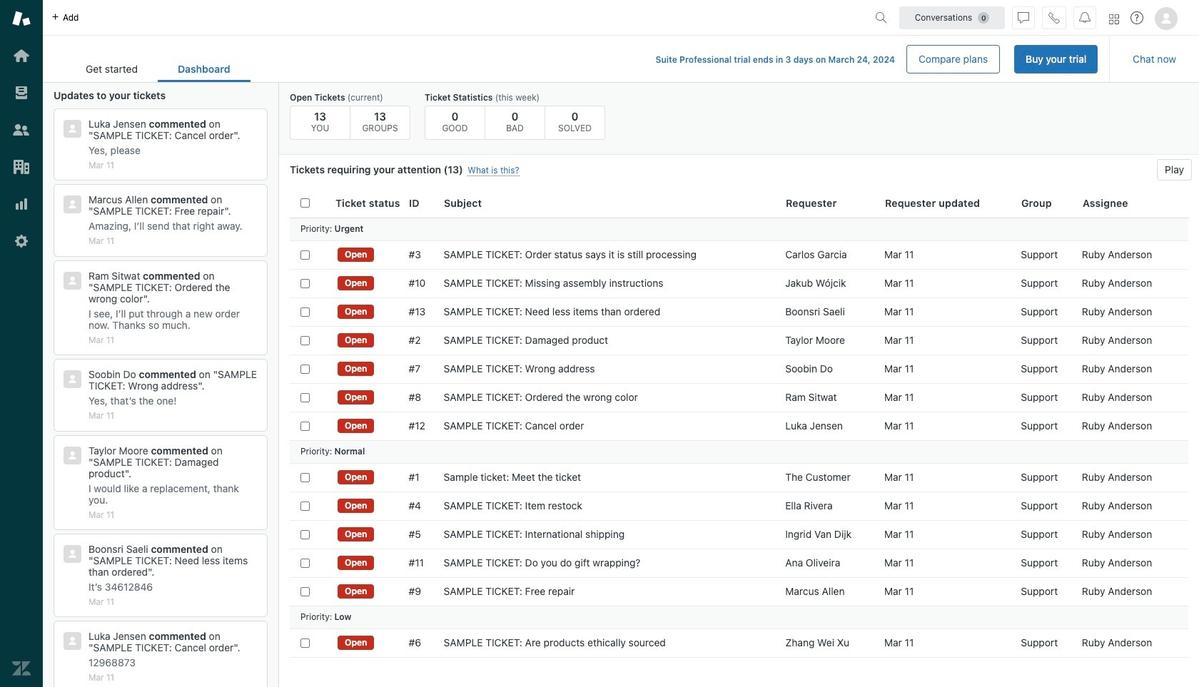 Task type: locate. For each thing, give the bounding box(es) containing it.
notifications image
[[1079, 12, 1091, 23]]

None checkbox
[[301, 307, 310, 317], [301, 364, 310, 374], [301, 393, 310, 402], [301, 422, 310, 431], [301, 473, 310, 482], [301, 530, 310, 539], [301, 559, 310, 568], [301, 639, 310, 648], [301, 307, 310, 317], [301, 364, 310, 374], [301, 393, 310, 402], [301, 422, 310, 431], [301, 473, 310, 482], [301, 530, 310, 539], [301, 559, 310, 568], [301, 639, 310, 648]]

grid
[[279, 189, 1199, 687]]

get help image
[[1131, 11, 1144, 24]]

tab list
[[66, 56, 250, 82]]

main element
[[0, 0, 43, 687]]

customers image
[[12, 121, 31, 139]]

views image
[[12, 84, 31, 102]]

admin image
[[12, 232, 31, 251]]

button displays agent's chat status as invisible. image
[[1018, 12, 1029, 23]]

tab
[[66, 56, 158, 82]]

None checkbox
[[301, 250, 310, 259], [301, 279, 310, 288], [301, 336, 310, 345], [301, 501, 310, 511], [301, 587, 310, 596], [301, 250, 310, 259], [301, 279, 310, 288], [301, 336, 310, 345], [301, 501, 310, 511], [301, 587, 310, 596]]

organizations image
[[12, 158, 31, 176]]

zendesk support image
[[12, 9, 31, 28]]



Task type: describe. For each thing, give the bounding box(es) containing it.
March 24, 2024 text field
[[828, 54, 895, 65]]

zendesk image
[[12, 660, 31, 678]]

Select All Tickets checkbox
[[301, 199, 310, 208]]

get started image
[[12, 46, 31, 65]]

zendesk products image
[[1109, 14, 1119, 24]]

reporting image
[[12, 195, 31, 213]]



